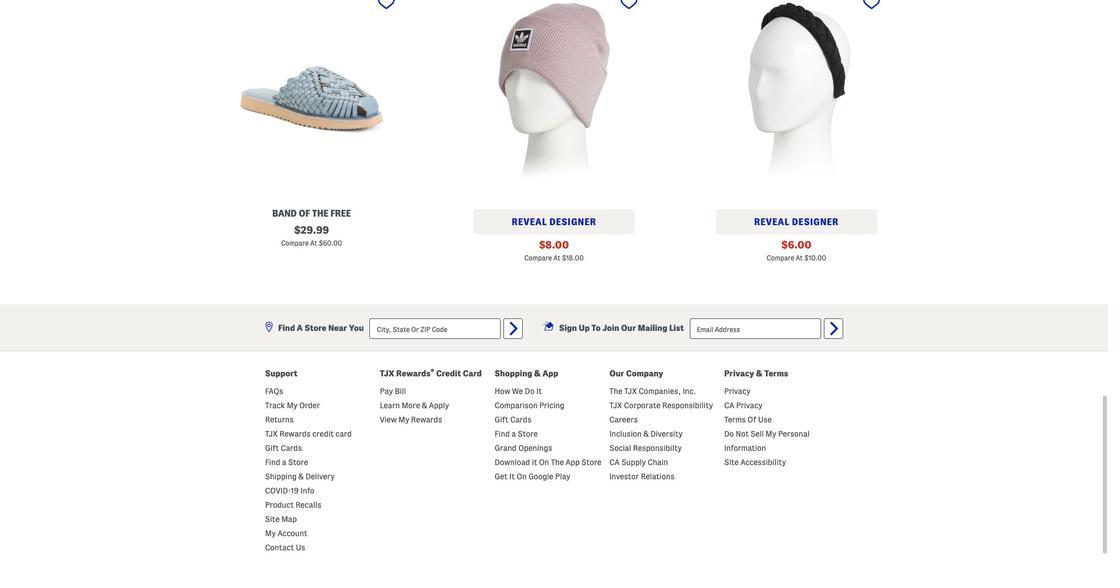Task type: vqa. For each thing, say whether or not it's contained in the screenshot.
"sign up to join our mailing list" 'email field'
yes



Task type: locate. For each thing, give the bounding box(es) containing it.
cards inside the faqs track my order returns tjx rewards credit card gift cards find a store shipping & delivery covid-19 info product recalls site map my account contact us
[[281, 444, 302, 453]]

reveal designer up 8.00
[[512, 217, 597, 227]]

diversity
[[651, 430, 683, 439]]

0 vertical spatial app
[[543, 369, 559, 378]]

0 horizontal spatial compare
[[281, 240, 309, 247]]

at inside '6.00 compare at 10.00'
[[796, 254, 803, 262]]

0 horizontal spatial designer
[[550, 217, 597, 227]]

& up the info
[[299, 472, 304, 481]]

reveal up 8.00
[[512, 217, 547, 227]]

0 vertical spatial gift
[[495, 415, 509, 424]]

2 vertical spatial find
[[265, 458, 280, 467]]

card
[[463, 369, 482, 378]]

of
[[748, 415, 757, 424]]

our right 'join'
[[622, 324, 636, 333]]

site map link
[[265, 515, 297, 524]]

it up comparison pricing 'link'
[[537, 387, 542, 396]]

1 vertical spatial rewards
[[411, 415, 442, 424]]

terms of use link
[[725, 415, 772, 424]]

1 vertical spatial find
[[495, 430, 510, 439]]

1 vertical spatial a
[[282, 458, 287, 467]]

the inside how we do it comparison pricing gift cards find a store grand openings download it on the app store get it on google play
[[551, 458, 564, 467]]

at
[[310, 240, 317, 247], [554, 254, 561, 262], [796, 254, 803, 262]]

cards inside how we do it comparison pricing gift cards find a store grand openings download it on the app store get it on google play
[[511, 415, 532, 424]]

1 designer from the left
[[550, 217, 597, 227]]

do right we
[[525, 387, 535, 396]]

0 vertical spatial it
[[537, 387, 542, 396]]

find up grand
[[495, 430, 510, 439]]

None submit
[[504, 319, 523, 339], [824, 319, 844, 339], [504, 319, 523, 339], [824, 319, 844, 339]]

of
[[299, 209, 310, 219]]

compare for 29.99
[[281, 240, 309, 247]]

click or press b to reveal designer element for 8.00
[[474, 210, 635, 235]]

gift down returns link
[[265, 444, 279, 453]]

at inside 8.00 compare at 18.00
[[554, 254, 561, 262]]

join
[[603, 324, 620, 333]]

our left company
[[610, 369, 625, 378]]

privacy up privacy "link"
[[725, 369, 755, 378]]

1 horizontal spatial on
[[539, 458, 549, 467]]

a up grand
[[512, 430, 516, 439]]

at down 29.99
[[310, 240, 317, 247]]

corporate
[[624, 401, 661, 410]]

1 vertical spatial app
[[566, 458, 580, 467]]

1 horizontal spatial at
[[554, 254, 561, 262]]

grand
[[495, 444, 517, 453]]

compare for 6.00
[[767, 254, 795, 262]]

tjx rewards credit card link
[[265, 430, 352, 439]]

&
[[534, 369, 541, 378], [757, 369, 763, 378], [422, 401, 427, 410], [644, 430, 649, 439], [299, 472, 304, 481]]

1 vertical spatial do
[[725, 430, 734, 439]]

1 vertical spatial the
[[551, 458, 564, 467]]

1 vertical spatial ca
[[610, 458, 620, 467]]

privacy
[[725, 369, 755, 378], [725, 387, 751, 396], [737, 401, 763, 410]]

1 horizontal spatial find a store link
[[495, 430, 538, 439]]

tjx corporate responsibility link
[[610, 401, 714, 410]]

site down the product
[[265, 515, 280, 524]]

1 horizontal spatial compare
[[525, 254, 552, 262]]

find a store link up 'shipping'
[[265, 458, 308, 467]]

do inside privacy ca privacy terms of use do not sell my personal information site accessibility
[[725, 430, 734, 439]]

2 reveal from the left
[[755, 217, 790, 227]]

google
[[529, 472, 554, 481]]

reveal up 6.00
[[755, 217, 790, 227]]

find up 'shipping'
[[265, 458, 280, 467]]

0 horizontal spatial reveal
[[512, 217, 547, 227]]

0 horizontal spatial find a store link
[[265, 458, 308, 467]]

tjx
[[380, 369, 395, 378], [625, 387, 637, 396], [610, 401, 623, 410], [265, 430, 278, 439]]

cards down comparison
[[511, 415, 532, 424]]

terms
[[765, 369, 789, 378], [725, 415, 746, 424]]

the down our company
[[610, 387, 623, 396]]

0 vertical spatial on
[[539, 458, 549, 467]]

designer up 8.00
[[550, 217, 597, 227]]

click or press b to reveal designer element up 6.00
[[716, 210, 878, 235]]

sign up to join our mailing list
[[559, 324, 684, 333]]

2 horizontal spatial at
[[796, 254, 803, 262]]

1 horizontal spatial do
[[725, 430, 734, 439]]

reveal designer for 6.00
[[755, 217, 839, 227]]

store up shipping & delivery link
[[288, 458, 308, 467]]

do left the not
[[725, 430, 734, 439]]

gift
[[495, 415, 509, 424], [265, 444, 279, 453]]

0 vertical spatial rewards
[[396, 369, 431, 378]]

apply
[[429, 401, 449, 410]]

1 vertical spatial on
[[517, 472, 527, 481]]

0 horizontal spatial do
[[525, 387, 535, 396]]

1 vertical spatial terms
[[725, 415, 746, 424]]

store
[[305, 324, 327, 333], [518, 430, 538, 439], [288, 458, 308, 467], [582, 458, 602, 467]]

reveal designer up 6.00
[[755, 217, 839, 227]]

1 reveal from the left
[[512, 217, 547, 227]]

view my rewards link
[[380, 415, 442, 424]]

2 click or press b to reveal designer element from the left
[[716, 210, 878, 235]]

ca
[[725, 401, 735, 410], [610, 458, 620, 467]]

& right the "more"
[[422, 401, 427, 410]]

privacy up terms of use link
[[737, 401, 763, 410]]

site
[[725, 458, 739, 467], [265, 515, 280, 524]]

1 vertical spatial gift
[[265, 444, 279, 453]]

pay
[[380, 387, 393, 396]]

1 horizontal spatial designer
[[792, 217, 839, 227]]

ca down social
[[610, 458, 620, 467]]

careers link
[[610, 415, 638, 424]]

cards down tjx rewards credit card link at the bottom of the page
[[281, 444, 302, 453]]

1 horizontal spatial reveal designer
[[755, 217, 839, 227]]

0 horizontal spatial gift cards link
[[265, 444, 302, 453]]

& inside the tjx companies, inc. tjx corporate responsibility careers inclusion & diversity social responsibilty ca supply chain investor relations
[[644, 430, 649, 439]]

2 vertical spatial privacy
[[737, 401, 763, 410]]

1 vertical spatial find a store link
[[265, 458, 308, 467]]

Find A Store Near You text field
[[370, 319, 501, 339]]

0 vertical spatial do
[[525, 387, 535, 396]]

1 horizontal spatial cards
[[511, 415, 532, 424]]

click or press b to reveal designer element
[[474, 210, 635, 235], [716, 210, 878, 235]]

do
[[525, 387, 535, 396], [725, 430, 734, 439]]

& inside the faqs track my order returns tjx rewards credit card gift cards find a store shipping & delivery covid-19 info product recalls site map my account contact us
[[299, 472, 304, 481]]

comparison
[[495, 401, 538, 410]]

1 horizontal spatial click or press b to reveal designer element
[[716, 210, 878, 235]]

2 horizontal spatial compare
[[767, 254, 795, 262]]

store right a at the left of page
[[305, 324, 327, 333]]

1 horizontal spatial app
[[566, 458, 580, 467]]

compare inside '6.00 compare at 10.00'
[[767, 254, 795, 262]]

store inside the faqs track my order returns tjx rewards credit card gift cards find a store shipping & delivery covid-19 info product recalls site map my account contact us
[[288, 458, 308, 467]]

privacy up ca privacy link
[[725, 387, 751, 396]]

compare down 29.99
[[281, 240, 309, 247]]

gift inside how we do it comparison pricing gift cards find a store grand openings download it on the app store get it on google play
[[495, 415, 509, 424]]

returns link
[[265, 415, 294, 424]]

tjx up pay
[[380, 369, 395, 378]]

find inside how we do it comparison pricing gift cards find a store grand openings download it on the app store get it on google play
[[495, 430, 510, 439]]

2 reveal designer from the left
[[755, 217, 839, 227]]

play
[[556, 472, 571, 481]]

0 horizontal spatial reveal designer
[[512, 217, 597, 227]]

0 horizontal spatial at
[[310, 240, 317, 247]]

rewards down the returns
[[280, 430, 311, 439]]

how we do it comparison pricing gift cards find a store grand openings download it on the app store get it on google play
[[495, 387, 602, 481]]

1 horizontal spatial reveal
[[755, 217, 790, 227]]

faqs
[[265, 387, 283, 396]]

my account link
[[265, 529, 308, 538]]

0 horizontal spatial site
[[265, 515, 280, 524]]

free
[[331, 209, 351, 219]]

ca inside privacy ca privacy terms of use do not sell my personal information site accessibility
[[725, 401, 735, 410]]

1 vertical spatial site
[[265, 515, 280, 524]]

rewards down learn more & apply link
[[411, 415, 442, 424]]

companies,
[[639, 387, 681, 396]]

the inside the tjx companies, inc. tjx corporate responsibility careers inclusion & diversity social responsibilty ca supply chain investor relations
[[610, 387, 623, 396]]

gift cards link up 'shipping'
[[265, 444, 302, 453]]

information
[[725, 444, 767, 453]]

a
[[512, 430, 516, 439], [282, 458, 287, 467]]

find left a at the left of page
[[278, 324, 295, 333]]

0 vertical spatial the
[[610, 387, 623, 396]]

1 horizontal spatial gift
[[495, 415, 509, 424]]

my
[[287, 401, 298, 410], [399, 415, 410, 424], [766, 430, 777, 439], [265, 529, 276, 538]]

responsibilty
[[633, 444, 682, 453]]

shipping & delivery link
[[265, 472, 335, 481]]

0 horizontal spatial terms
[[725, 415, 746, 424]]

0 vertical spatial find
[[278, 324, 295, 333]]

rewards up bill
[[396, 369, 431, 378]]

reveal for 8.00
[[512, 217, 547, 227]]

my right view
[[399, 415, 410, 424]]

2 vertical spatial rewards
[[280, 430, 311, 439]]

account
[[278, 529, 308, 538]]

the up play
[[551, 458, 564, 467]]

compare
[[281, 240, 309, 247], [525, 254, 552, 262], [767, 254, 795, 262]]

gift cards link down comparison
[[495, 415, 532, 424]]

braided headband image
[[712, 0, 882, 204]]

®
[[431, 368, 435, 375]]

1 vertical spatial our
[[610, 369, 625, 378]]

at down 6.00
[[796, 254, 803, 262]]

1 horizontal spatial gift cards link
[[495, 415, 532, 424]]

investor
[[610, 472, 639, 481]]

compare down 6.00
[[767, 254, 795, 262]]

29.99
[[301, 225, 329, 236]]

0 horizontal spatial click or press b to reveal designer element
[[474, 210, 635, 235]]

tjx inside the faqs track my order returns tjx rewards credit card gift cards find a store shipping & delivery covid-19 info product recalls site map my account contact us
[[265, 430, 278, 439]]

download it on the app store link
[[495, 458, 602, 467]]

0 vertical spatial site
[[725, 458, 739, 467]]

my right sell on the bottom right of page
[[766, 430, 777, 439]]

compare down 8.00
[[525, 254, 552, 262]]

at down 8.00
[[554, 254, 561, 262]]

at for 8.00
[[554, 254, 561, 262]]

app up play
[[566, 458, 580, 467]]

my inside privacy ca privacy terms of use do not sell my personal information site accessibility
[[766, 430, 777, 439]]

0 vertical spatial find a store link
[[495, 430, 538, 439]]

terms up the not
[[725, 415, 746, 424]]

ca down privacy "link"
[[725, 401, 735, 410]]

supply
[[622, 458, 646, 467]]

1 reveal designer from the left
[[512, 217, 597, 227]]

personal
[[779, 430, 810, 439]]

1 horizontal spatial ca
[[725, 401, 735, 410]]

do inside how we do it comparison pricing gift cards find a store grand openings download it on the app store get it on google play
[[525, 387, 535, 396]]

pay bill link
[[380, 387, 406, 396]]

a inside how we do it comparison pricing gift cards find a store grand openings download it on the app store get it on google play
[[512, 430, 516, 439]]

0 vertical spatial terms
[[765, 369, 789, 378]]

rewards inside the faqs track my order returns tjx rewards credit card gift cards find a store shipping & delivery covid-19 info product recalls site map my account contact us
[[280, 430, 311, 439]]

compare inside 29.99 compare at 60.00
[[281, 240, 309, 247]]

0 horizontal spatial ca
[[610, 458, 620, 467]]

click or press b to reveal designer element up 8.00
[[474, 210, 635, 235]]

on right it
[[539, 458, 549, 467]]

privacy for ca
[[725, 387, 751, 396]]

covid-19 info link
[[265, 486, 315, 496]]

a up 'shipping'
[[282, 458, 287, 467]]

0 horizontal spatial gift
[[265, 444, 279, 453]]

gift down comparison
[[495, 415, 509, 424]]

shopping
[[495, 369, 533, 378]]

1 horizontal spatial the
[[610, 387, 623, 396]]

terms up 'use'
[[765, 369, 789, 378]]

0 horizontal spatial a
[[282, 458, 287, 467]]

social
[[610, 444, 632, 453]]

1 vertical spatial cards
[[281, 444, 302, 453]]

tjx down returns link
[[265, 430, 278, 439]]

site down information
[[725, 458, 739, 467]]

support
[[265, 369, 298, 378]]

app up pricing
[[543, 369, 559, 378]]

you
[[349, 324, 364, 333]]

my up contact
[[265, 529, 276, 538]]

0 vertical spatial a
[[512, 430, 516, 439]]

0 vertical spatial cards
[[511, 415, 532, 424]]

designer up 6.00
[[792, 217, 839, 227]]

privacy link
[[725, 387, 751, 396]]

0 vertical spatial privacy
[[725, 369, 755, 378]]

compare inside 8.00 compare at 18.00
[[525, 254, 552, 262]]

1 vertical spatial privacy
[[725, 387, 751, 396]]

2 designer from the left
[[792, 217, 839, 227]]

comparison pricing link
[[495, 401, 565, 410]]

0 horizontal spatial the
[[551, 458, 564, 467]]

product recalls link
[[265, 501, 322, 510]]

0 horizontal spatial cards
[[281, 444, 302, 453]]

reveal for 6.00
[[755, 217, 790, 227]]

site inside the faqs track my order returns tjx rewards credit card gift cards find a store shipping & delivery covid-19 info product recalls site map my account contact us
[[265, 515, 280, 524]]

mailing
[[638, 324, 668, 333]]

returns
[[265, 415, 294, 424]]

social responsibilty link
[[610, 444, 682, 453]]

& right shopping
[[534, 369, 541, 378]]

inclusion & diversity link
[[610, 430, 683, 439]]

1 click or press b to reveal designer element from the left
[[474, 210, 635, 235]]

rewards
[[396, 369, 431, 378], [411, 415, 442, 424], [280, 430, 311, 439]]

inclusion
[[610, 430, 642, 439]]

1 horizontal spatial a
[[512, 430, 516, 439]]

at inside 29.99 compare at 60.00
[[310, 240, 317, 247]]

0 vertical spatial ca
[[725, 401, 735, 410]]

it right get
[[510, 472, 515, 481]]

get it on google play link
[[495, 472, 571, 481]]

the tjx companies, inc. tjx corporate responsibility careers inclusion & diversity social responsibilty ca supply chain investor relations
[[610, 387, 714, 481]]

1 vertical spatial it
[[510, 472, 515, 481]]

& up social responsibilty link
[[644, 430, 649, 439]]

1 horizontal spatial site
[[725, 458, 739, 467]]

chain
[[648, 458, 669, 467]]

find a store link up grand openings 'link'
[[495, 430, 538, 439]]

8.00 compare at 18.00
[[525, 240, 584, 262]]

compare for 8.00
[[525, 254, 552, 262]]

on down download
[[517, 472, 527, 481]]

ca privacy link
[[725, 401, 763, 410]]



Task type: describe. For each thing, give the bounding box(es) containing it.
faqs track my order returns tjx rewards credit card gift cards find a store shipping & delivery covid-19 info product recalls site map my account contact us
[[265, 387, 352, 552]]

1 horizontal spatial terms
[[765, 369, 789, 378]]

track
[[265, 401, 285, 410]]

a
[[297, 324, 303, 333]]

more
[[402, 401, 420, 410]]

download
[[495, 458, 530, 467]]

0 horizontal spatial on
[[517, 472, 527, 481]]

sell
[[751, 430, 764, 439]]

0 horizontal spatial app
[[543, 369, 559, 378]]

find a store near you link
[[265, 322, 364, 333]]

band
[[272, 209, 297, 219]]

credit
[[436, 369, 461, 378]]

order
[[299, 401, 320, 410]]

reveal designer for 8.00
[[512, 217, 597, 227]]

band of the free
[[272, 209, 351, 219]]

shopping & app
[[495, 369, 559, 378]]

sign
[[559, 324, 577, 333]]

1 horizontal spatial it
[[537, 387, 542, 396]]

grand openings link
[[495, 444, 553, 453]]

get
[[495, 472, 508, 481]]

faqs link
[[265, 387, 283, 396]]

10.00
[[809, 254, 827, 262]]

terms inside privacy ca privacy terms of use do not sell my personal information site accessibility
[[725, 415, 746, 424]]

tjx up the careers
[[610, 401, 623, 410]]

18.00
[[567, 254, 584, 262]]

privacy & terms
[[725, 369, 789, 378]]

delivery
[[306, 472, 335, 481]]

privacy ca privacy terms of use do not sell my personal information site accessibility
[[725, 387, 810, 467]]

& up ca privacy link
[[757, 369, 763, 378]]

shipping
[[265, 472, 297, 481]]

gift inside the faqs track my order returns tjx rewards credit card gift cards find a store shipping & delivery covid-19 info product recalls site map my account contact us
[[265, 444, 279, 453]]

6.00 compare at 10.00
[[767, 240, 827, 262]]

site inside privacy ca privacy terms of use do not sell my personal information site accessibility
[[725, 458, 739, 467]]

8.00
[[546, 240, 570, 250]]

near
[[328, 324, 347, 333]]

my right track
[[287, 401, 298, 410]]

bill
[[395, 387, 406, 396]]

tall utility beanie image
[[470, 0, 639, 204]]

0 vertical spatial our
[[622, 324, 636, 333]]

6.00
[[788, 240, 812, 250]]

contact us link
[[265, 543, 305, 552]]

company
[[627, 369, 664, 378]]

29.99 compare at 60.00
[[281, 225, 342, 247]]

store up grand openings 'link'
[[518, 430, 538, 439]]

tjx up corporate
[[625, 387, 637, 396]]

the tjx companies, inc. link
[[610, 387, 697, 396]]

privacy for &
[[725, 369, 755, 378]]

responsibility
[[663, 401, 714, 410]]

find a store near you
[[278, 324, 364, 333]]

use
[[759, 415, 772, 424]]

learn
[[380, 401, 400, 410]]

19
[[291, 486, 299, 496]]

tjx rewards ® credit card
[[380, 368, 482, 378]]

the
[[312, 209, 329, 219]]

leather woven mule sandals image
[[227, 0, 397, 204]]

recalls
[[296, 501, 322, 510]]

find inside the faqs track my order returns tjx rewards credit card gift cards find a store shipping & delivery covid-19 info product recalls site map my account contact us
[[265, 458, 280, 467]]

app inside how we do it comparison pricing gift cards find a store grand openings download it on the app store get it on google play
[[566, 458, 580, 467]]

at for 29.99
[[310, 240, 317, 247]]

site accessibility link
[[725, 458, 787, 467]]

it
[[532, 458, 538, 467]]

rewards inside "tjx rewards ® credit card"
[[396, 369, 431, 378]]

designer for 6.00
[[792, 217, 839, 227]]

how
[[495, 387, 511, 396]]

how we do it link
[[495, 387, 542, 396]]

at for 6.00
[[796, 254, 803, 262]]

ca supply chain link
[[610, 458, 669, 467]]

relations
[[641, 472, 675, 481]]

info
[[301, 486, 315, 496]]

product
[[265, 501, 294, 510]]

tjx inside "tjx rewards ® credit card"
[[380, 369, 395, 378]]

credit
[[313, 430, 334, 439]]

covid-
[[265, 486, 291, 496]]

0 vertical spatial gift cards link
[[495, 415, 532, 424]]

investor relations link
[[610, 472, 675, 481]]

do not sell my personal information link
[[725, 430, 810, 453]]

& inside pay bill learn more & apply view my rewards
[[422, 401, 427, 410]]

us
[[296, 543, 305, 552]]

my inside pay bill learn more & apply view my rewards
[[399, 415, 410, 424]]

up
[[579, 324, 590, 333]]

store left supply
[[582, 458, 602, 467]]

ca inside the tjx companies, inc. tjx corporate responsibility careers inclusion & diversity social responsibilty ca supply chain investor relations
[[610, 458, 620, 467]]

rewards inside pay bill learn more & apply view my rewards
[[411, 415, 442, 424]]

card
[[336, 430, 352, 439]]

our company
[[610, 369, 664, 378]]

0 horizontal spatial it
[[510, 472, 515, 481]]

view
[[380, 415, 397, 424]]

to
[[592, 324, 601, 333]]

60.00
[[323, 240, 342, 247]]

designer for 8.00
[[550, 217, 597, 227]]

openings
[[519, 444, 553, 453]]

careers
[[610, 415, 638, 424]]

not
[[736, 430, 749, 439]]

1 vertical spatial gift cards link
[[265, 444, 302, 453]]

a inside the faqs track my order returns tjx rewards credit card gift cards find a store shipping & delivery covid-19 info product recalls site map my account contact us
[[282, 458, 287, 467]]

click or press b to reveal designer element for 6.00
[[716, 210, 878, 235]]

accessibility
[[741, 458, 787, 467]]

map
[[282, 515, 297, 524]]

Sign Up To Join Our Mailing List email field
[[690, 319, 821, 339]]

contact
[[265, 543, 294, 552]]



